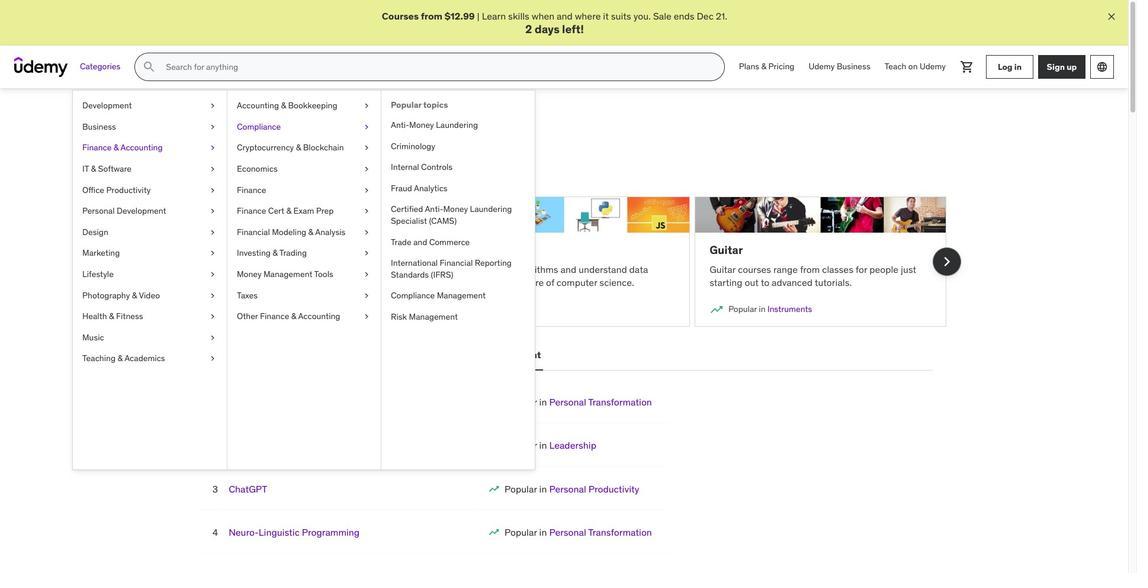 Task type: locate. For each thing, give the bounding box(es) containing it.
0 vertical spatial management
[[264, 269, 312, 280]]

financial up (ifrs)
[[440, 258, 473, 268]]

0 horizontal spatial anti-
[[391, 120, 409, 130]]

development for personal development button
[[481, 349, 541, 361]]

personal transformation link
[[549, 396, 652, 408], [549, 527, 652, 539]]

& up probability
[[273, 248, 278, 258]]

5 cell from the top
[[505, 570, 652, 573]]

compliance management
[[391, 290, 486, 301]]

0 vertical spatial money
[[409, 120, 434, 130]]

productivity
[[106, 185, 151, 195], [589, 483, 639, 495]]

business left the teach
[[837, 61, 871, 72]]

money up (cams)
[[443, 204, 468, 215]]

& for trading
[[273, 248, 278, 258]]

topics inside the 'compliance' element
[[423, 100, 448, 110]]

anti- up criminology
[[391, 120, 409, 130]]

accounting down the "taxes" link
[[298, 311, 340, 322]]

office
[[82, 185, 104, 195]]

learn something completely new or improve your existing skills
[[182, 151, 448, 163]]

financial up machine learning
[[237, 227, 270, 237]]

& for pricing
[[762, 61, 767, 72]]

teaching & academics
[[82, 353, 165, 364]]

leadership link
[[549, 440, 596, 452]]

learn to build algorithms and understand data structures at the core of computer science.
[[453, 263, 648, 289]]

design
[[82, 227, 108, 237]]

0 vertical spatial guitar
[[710, 243, 743, 257]]

1 vertical spatial anti-
[[425, 204, 443, 215]]

1 vertical spatial learn
[[182, 151, 206, 163]]

to right how
[[409, 263, 418, 275]]

personal productivity link
[[549, 483, 639, 495]]

from up advanced
[[800, 263, 820, 275]]

compliance link
[[227, 117, 381, 138]]

and right trade
[[413, 237, 427, 247]]

1 vertical spatial financial
[[440, 258, 473, 268]]

0 vertical spatial popular in image
[[196, 303, 211, 317]]

learn left the something on the left of the page
[[182, 151, 206, 163]]

money management tools link
[[227, 264, 381, 285]]

xsmall image inside it & software link
[[208, 163, 217, 175]]

4 cell from the top
[[505, 527, 652, 539]]

popular in instruments
[[729, 304, 812, 315]]

0 vertical spatial popular in image
[[710, 303, 724, 317]]

1 vertical spatial guitar
[[710, 263, 736, 275]]

2 guitar from the top
[[710, 263, 736, 275]]

0 horizontal spatial compliance
[[237, 121, 281, 132]]

development for personal development 'link'
[[117, 206, 166, 216]]

xsmall image for accounting & bookkeeping
[[362, 100, 371, 112]]

& inside 'link'
[[762, 61, 767, 72]]

xsmall image inside personal development 'link'
[[208, 206, 217, 217]]

finance left cert
[[237, 206, 266, 216]]

exam
[[294, 206, 314, 216]]

laundering up criminology link
[[436, 120, 478, 130]]

1 vertical spatial analytics
[[281, 304, 314, 315]]

0 vertical spatial financial
[[237, 227, 270, 237]]

finance & accounting
[[82, 142, 163, 153]]

certified
[[391, 204, 423, 215]]

finance right other
[[260, 311, 289, 322]]

taxes
[[237, 290, 258, 301]]

personal up design
[[82, 206, 115, 216]]

popular in personal transformation up leadership
[[505, 396, 652, 408]]

& up popular and trending topics
[[281, 100, 286, 111]]

categories
[[80, 61, 120, 72]]

xsmall image
[[208, 100, 217, 112], [208, 142, 217, 154], [362, 163, 371, 175], [208, 185, 217, 196], [208, 227, 217, 238], [208, 248, 217, 259], [208, 290, 217, 302], [362, 290, 371, 302], [362, 311, 371, 323], [208, 353, 217, 365]]

trending topic image
[[453, 303, 467, 317]]

to
[[305, 263, 314, 275], [409, 263, 418, 275], [479, 263, 488, 275], [761, 277, 770, 289]]

1 vertical spatial money
[[443, 204, 468, 215]]

leadership
[[549, 440, 596, 452]]

popular in personal transformation for second personal transformation link
[[505, 527, 652, 539]]

1 horizontal spatial personal development
[[439, 349, 541, 361]]

& right plans
[[762, 61, 767, 72]]

xsmall image for development
[[208, 100, 217, 112]]

personal for personal productivity link
[[549, 483, 586, 495]]

xsmall image for music
[[208, 332, 217, 344]]

1 horizontal spatial popular in image
[[488, 483, 500, 495]]

from inside "use statistical probability to teach computers how to learn from data."
[[220, 277, 240, 289]]

trade and commerce
[[391, 237, 470, 247]]

financial inside international financial reporting standards (ifrs)
[[440, 258, 473, 268]]

0 vertical spatial compliance
[[237, 121, 281, 132]]

in left leadership
[[539, 440, 547, 452]]

money inside certified anti-money laundering specialist (cams)
[[443, 204, 468, 215]]

1 horizontal spatial topics
[[423, 100, 448, 110]]

and up computer
[[561, 263, 576, 275]]

2 vertical spatial management
[[409, 312, 458, 322]]

next image
[[937, 252, 956, 271]]

academics
[[124, 353, 165, 364]]

internal controls
[[391, 162, 453, 172]]

fraud analytics link
[[381, 178, 535, 199]]

1 horizontal spatial popular in image
[[710, 303, 724, 317]]

1 horizontal spatial learn
[[453, 263, 477, 275]]

1 popular in personal transformation from the top
[[505, 396, 652, 408]]

personal development down office productivity
[[82, 206, 166, 216]]

xsmall image for lifestyle
[[208, 269, 217, 281]]

popular in image
[[710, 303, 724, 317], [488, 527, 500, 539]]

to up structures
[[479, 263, 488, 275]]

xsmall image for investing & trading
[[362, 248, 371, 259]]

1 vertical spatial personal development
[[439, 349, 541, 361]]

your
[[371, 151, 389, 163]]

1 vertical spatial laundering
[[470, 204, 512, 215]]

0 horizontal spatial learn
[[182, 151, 206, 163]]

from inside guitar courses range from classes for people just starting out to advanced tutorials.
[[800, 263, 820, 275]]

blockchain
[[303, 142, 344, 153]]

1 horizontal spatial anti-
[[425, 204, 443, 215]]

algorithms
[[513, 263, 558, 275]]

finance up the it & software
[[82, 142, 112, 153]]

1 horizontal spatial analytics
[[414, 183, 448, 194]]

probability
[[258, 263, 303, 275]]

learn inside learn to build algorithms and understand data structures at the core of computer science.
[[453, 263, 477, 275]]

& right data
[[274, 304, 279, 315]]

xsmall image inside development link
[[208, 100, 217, 112]]

teaching
[[82, 353, 116, 364]]

it
[[603, 10, 609, 22]]

1 vertical spatial skills
[[426, 151, 448, 163]]

business up finance & accounting
[[82, 121, 116, 132]]

fitness
[[116, 311, 143, 322]]

personal up leadership
[[549, 396, 586, 408]]

2 horizontal spatial accounting
[[298, 311, 340, 322]]

0 horizontal spatial business
[[82, 121, 116, 132]]

popular in personal transformation down popular in personal productivity
[[505, 527, 652, 539]]

topics up improve
[[336, 117, 379, 135]]

2 popular in personal transformation from the top
[[505, 527, 652, 539]]

popular in image
[[196, 303, 211, 317], [488, 483, 500, 495]]

& right teaching
[[118, 353, 123, 364]]

xsmall image inside compliance link
[[362, 121, 371, 133]]

money management tools
[[237, 269, 333, 280]]

neuro-linguistic programming link
[[229, 527, 360, 539]]

personal development inside button
[[439, 349, 541, 361]]

from down statistical
[[220, 277, 240, 289]]

0 horizontal spatial from
[[220, 277, 240, 289]]

compliance down standards
[[391, 290, 435, 301]]

1 horizontal spatial money
[[409, 120, 434, 130]]

udemy
[[809, 61, 835, 72], [920, 61, 946, 72]]

& left video
[[132, 290, 137, 301]]

popular
[[391, 100, 422, 110], [182, 117, 239, 135], [215, 304, 244, 315], [729, 304, 757, 315], [505, 396, 537, 408], [505, 440, 537, 452], [505, 483, 537, 495], [505, 527, 537, 539]]

accounting up popular and trending topics
[[237, 100, 279, 111]]

management down compliance management
[[409, 312, 458, 322]]

popular in leadership
[[505, 440, 596, 452]]

1 horizontal spatial skills
[[508, 10, 530, 22]]

risk
[[391, 312, 407, 322]]

existing
[[391, 151, 424, 163]]

the
[[509, 277, 523, 289]]

xsmall image inside other finance & accounting link
[[362, 311, 371, 323]]

0 vertical spatial skills
[[508, 10, 530, 22]]

learn up structures
[[453, 263, 477, 275]]

personal for 1st personal transformation link from the top of the page
[[549, 396, 586, 408]]

sign up link
[[1038, 55, 1086, 79]]

xsmall image inside the "taxes" link
[[362, 290, 371, 302]]

xsmall image inside health & fitness link
[[208, 311, 217, 323]]

completely
[[255, 151, 302, 163]]

advanced
[[772, 277, 813, 289]]

1 vertical spatial transformation
[[588, 527, 652, 539]]

1 vertical spatial personal transformation link
[[549, 527, 652, 539]]

money up taxes
[[237, 269, 262, 280]]

xsmall image inside the finance cert & exam prep link
[[362, 206, 371, 217]]

personal development link
[[73, 201, 227, 222]]

xsmall image inside economics link
[[362, 163, 371, 175]]

skills inside courses from $12.99 | learn skills when and where it suits you. sale ends dec 21. 2 days left!
[[508, 10, 530, 22]]

xsmall image inside office productivity link
[[208, 185, 217, 196]]

machine
[[196, 243, 242, 257]]

0 vertical spatial personal development
[[82, 206, 166, 216]]

commerce
[[429, 237, 470, 247]]

1 horizontal spatial from
[[421, 10, 443, 22]]

1 guitar from the top
[[710, 243, 743, 257]]

office productivity link
[[73, 180, 227, 201]]

cell
[[505, 396, 652, 408], [505, 440, 596, 452], [505, 483, 639, 495], [505, 527, 652, 539], [505, 570, 652, 573]]

international financial reporting standards (ifrs) link
[[381, 253, 535, 286]]

2 horizontal spatial learn
[[482, 10, 506, 22]]

|
[[477, 10, 480, 22]]

finance cert & exam prep link
[[227, 201, 381, 222]]

risk management link
[[381, 307, 535, 328]]

topics up the anti-money laundering
[[423, 100, 448, 110]]

development
[[82, 100, 132, 111], [117, 206, 166, 216], [481, 349, 541, 361]]

udemy right pricing
[[809, 61, 835, 72]]

xsmall image inside investing & trading link
[[362, 248, 371, 259]]

trade
[[391, 237, 411, 247]]

personal down popular in personal productivity
[[549, 527, 586, 539]]

in left instruments
[[759, 304, 766, 315]]

learn for algorithms
[[453, 263, 477, 275]]

lifestyle
[[82, 269, 114, 280]]

it
[[82, 163, 89, 174]]

0 horizontal spatial udemy
[[809, 61, 835, 72]]

management down trading
[[264, 269, 312, 280]]

xsmall image for money management tools
[[362, 269, 371, 281]]

from inside courses from $12.99 | learn skills when and where it suits you. sale ends dec 21. 2 days left!
[[421, 10, 443, 22]]

0 horizontal spatial topics
[[336, 117, 379, 135]]

courses
[[382, 10, 419, 22]]

xsmall image inside financial modeling & analysis link
[[362, 227, 371, 238]]

& down the "taxes" link
[[291, 311, 296, 322]]

2 horizontal spatial money
[[443, 204, 468, 215]]

xsmall image inside design link
[[208, 227, 217, 238]]

anti- up (cams)
[[425, 204, 443, 215]]

xsmall image inside music link
[[208, 332, 217, 344]]

3 cell from the top
[[505, 483, 639, 495]]

guitar inside guitar courses range from classes for people just starting out to advanced tutorials.
[[710, 263, 736, 275]]

popular and trending topics
[[182, 117, 379, 135]]

1 horizontal spatial financial
[[440, 258, 473, 268]]

1 vertical spatial popular in image
[[488, 527, 500, 539]]

3
[[213, 483, 218, 495]]

xsmall image inside the lifestyle link
[[208, 269, 217, 281]]

2 vertical spatial from
[[220, 277, 240, 289]]

1 vertical spatial management
[[437, 290, 486, 301]]

2 vertical spatial development
[[481, 349, 541, 361]]

anti-money laundering
[[391, 120, 478, 130]]

1 horizontal spatial udemy
[[920, 61, 946, 72]]

0 horizontal spatial analytics
[[281, 304, 314, 315]]

& inside carousel element
[[274, 304, 279, 315]]

accounting
[[237, 100, 279, 111], [121, 142, 163, 153], [298, 311, 340, 322]]

1 vertical spatial topics
[[336, 117, 379, 135]]

pricing
[[769, 61, 795, 72]]

0 horizontal spatial personal development
[[82, 206, 166, 216]]

compliance inside "link"
[[391, 290, 435, 301]]

0 vertical spatial popular in personal transformation
[[505, 396, 652, 408]]

xsmall image
[[362, 100, 371, 112], [208, 121, 217, 133], [362, 121, 371, 133], [362, 142, 371, 154], [208, 163, 217, 175], [362, 185, 371, 196], [208, 206, 217, 217], [362, 206, 371, 217], [362, 227, 371, 238], [362, 248, 371, 259], [208, 269, 217, 281], [362, 269, 371, 281], [208, 311, 217, 323], [208, 332, 217, 344]]

guitar courses range from classes for people just starting out to advanced tutorials.
[[710, 263, 917, 289]]

in for 1st personal transformation link from the top of the page
[[539, 396, 547, 408]]

0 vertical spatial topics
[[423, 100, 448, 110]]

& right it
[[91, 163, 96, 174]]

xsmall image inside business link
[[208, 121, 217, 133]]

xsmall image inside 'finance & accounting' link
[[208, 142, 217, 154]]

learn inside courses from $12.99 | learn skills when and where it suits you. sale ends dec 21. 2 days left!
[[482, 10, 506, 22]]

specialist
[[391, 216, 427, 226]]

bestselling
[[198, 349, 249, 361]]

in down popular in personal productivity
[[539, 527, 547, 539]]

1 vertical spatial compliance
[[391, 290, 435, 301]]

0 vertical spatial transformation
[[588, 396, 652, 408]]

xsmall image for teaching & academics
[[208, 353, 217, 365]]

when
[[532, 10, 555, 22]]

in up popular in leadership
[[539, 396, 547, 408]]

in down taxes
[[246, 304, 252, 315]]

2 vertical spatial learn
[[453, 263, 477, 275]]

& left new on the left of the page
[[296, 142, 301, 153]]

1 horizontal spatial compliance
[[391, 290, 435, 301]]

analytics
[[414, 183, 448, 194], [281, 304, 314, 315]]

management for &
[[264, 269, 312, 280]]

finance down economics
[[237, 185, 266, 195]]

learning
[[244, 243, 291, 257]]

compliance for compliance management
[[391, 290, 435, 301]]

xsmall image for business
[[208, 121, 217, 133]]

days
[[535, 22, 560, 36]]

2 personal transformation link from the top
[[549, 527, 652, 539]]

2 horizontal spatial from
[[800, 263, 820, 275]]

marketing
[[82, 248, 120, 258]]

from left $12.99
[[421, 10, 443, 22]]

1 vertical spatial popular in personal transformation
[[505, 527, 652, 539]]

popular in image for popular in data & analytics
[[196, 303, 211, 317]]

courses from $12.99 | learn skills when and where it suits you. sale ends dec 21. 2 days left!
[[382, 10, 728, 36]]

personal development down risk management link
[[439, 349, 541, 361]]

financial modeling & analysis link
[[227, 222, 381, 243]]

from
[[421, 10, 443, 22], [800, 263, 820, 275], [220, 277, 240, 289]]

0 horizontal spatial accounting
[[121, 142, 163, 153]]

accounting down business link
[[121, 142, 163, 153]]

development inside 'link'
[[117, 206, 166, 216]]

finance for finance & accounting
[[82, 142, 112, 153]]

core
[[525, 277, 544, 289]]

1 vertical spatial from
[[800, 263, 820, 275]]

submit search image
[[142, 60, 157, 74]]

to inside learn to build algorithms and understand data structures at the core of computer science.
[[479, 263, 488, 275]]

teach on udemy
[[885, 61, 946, 72]]

in for second personal transformation link
[[539, 527, 547, 539]]

to right out
[[761, 277, 770, 289]]

finance & accounting link
[[73, 138, 227, 159]]

structures
[[453, 277, 496, 289]]

xsmall image for finance
[[362, 185, 371, 196]]

0 horizontal spatial popular in image
[[488, 527, 500, 539]]

criminology link
[[381, 136, 535, 157]]

1 vertical spatial productivity
[[589, 483, 639, 495]]

xsmall image for taxes
[[362, 290, 371, 302]]

compliance up cryptocurrency
[[237, 121, 281, 132]]

2 transformation from the top
[[588, 527, 652, 539]]

xsmall image inside finance link
[[362, 185, 371, 196]]

xsmall image inside accounting & bookkeeping link
[[362, 100, 371, 112]]

udemy right on
[[920, 61, 946, 72]]

personal transformation link up leadership link
[[549, 396, 652, 408]]

xsmall image inside the "photography & video" link
[[208, 290, 217, 302]]

finance for finance cert & exam prep
[[237, 206, 266, 216]]

0 vertical spatial laundering
[[436, 120, 478, 130]]

laundering down fraud analytics link
[[470, 204, 512, 215]]

xsmall image for health & fitness
[[208, 311, 217, 323]]

development inside button
[[481, 349, 541, 361]]

xsmall image inside cryptocurrency & blockchain link
[[362, 142, 371, 154]]

guitar for guitar courses range from classes for people just starting out to advanced tutorials.
[[710, 263, 736, 275]]

personal development inside 'link'
[[82, 206, 166, 216]]

personal down leadership link
[[549, 483, 586, 495]]

to inside guitar courses range from classes for people just starting out to advanced tutorials.
[[761, 277, 770, 289]]

0 vertical spatial personal transformation link
[[549, 396, 652, 408]]

and up left!
[[557, 10, 573, 22]]

0 vertical spatial anti-
[[391, 120, 409, 130]]

management up trending topic image
[[437, 290, 486, 301]]

21.
[[716, 10, 728, 22]]

1 vertical spatial development
[[117, 206, 166, 216]]

0 vertical spatial from
[[421, 10, 443, 22]]

0 horizontal spatial popular in image
[[196, 303, 211, 317]]

learn right |
[[482, 10, 506, 22]]

personal transformation link down personal productivity link
[[549, 527, 652, 539]]

personal inside personal development button
[[439, 349, 479, 361]]

in down popular in leadership
[[539, 483, 547, 495]]

2 vertical spatial money
[[237, 269, 262, 280]]

1 horizontal spatial accounting
[[237, 100, 279, 111]]

0 vertical spatial learn
[[482, 10, 506, 22]]

money
[[409, 120, 434, 130], [443, 204, 468, 215], [237, 269, 262, 280]]

0 horizontal spatial productivity
[[106, 185, 151, 195]]

1 vertical spatial popular in image
[[488, 483, 500, 495]]

& up software
[[114, 142, 119, 153]]

0 vertical spatial business
[[837, 61, 871, 72]]

personal down risk management link
[[439, 349, 479, 361]]

Search for anything text field
[[164, 57, 710, 77]]

money down popular topics at the top left of page
[[409, 120, 434, 130]]

& right the health
[[109, 311, 114, 322]]

something
[[208, 151, 253, 163]]

xsmall image inside marketing link
[[208, 248, 217, 259]]

1 transformation from the top
[[588, 396, 652, 408]]

0 vertical spatial analytics
[[414, 183, 448, 194]]

xsmall image inside teaching & academics link
[[208, 353, 217, 365]]

investing
[[237, 248, 271, 258]]

xsmall image inside money management tools link
[[362, 269, 371, 281]]



Task type: describe. For each thing, give the bounding box(es) containing it.
or
[[324, 151, 332, 163]]

xsmall image for design
[[208, 227, 217, 238]]

criminology
[[391, 141, 435, 151]]

learn for popular and trending topics
[[182, 151, 206, 163]]

understand
[[579, 263, 627, 275]]

2 vertical spatial accounting
[[298, 311, 340, 322]]

data.
[[242, 277, 263, 289]]

xsmall image for it & software
[[208, 163, 217, 175]]

risk management
[[391, 312, 458, 322]]

laundering inside certified anti-money laundering specialist (cams)
[[470, 204, 512, 215]]

other
[[237, 311, 258, 322]]

certified anti-money laundering specialist (cams) link
[[381, 199, 535, 232]]

(cams)
[[429, 216, 457, 226]]

xsmall image for cryptocurrency & blockchain
[[362, 142, 371, 154]]

tools
[[314, 269, 333, 280]]

to left tools
[[305, 263, 314, 275]]

use
[[196, 263, 213, 275]]

it & software
[[82, 163, 132, 174]]

choose a language image
[[1096, 61, 1108, 73]]

at
[[499, 277, 507, 289]]

udemy business link
[[802, 53, 878, 81]]

modeling
[[272, 227, 306, 237]]

compliance for compliance
[[237, 121, 281, 132]]

financial modeling & analysis
[[237, 227, 346, 237]]

data
[[629, 263, 648, 275]]

left!
[[562, 22, 584, 36]]

1 cell from the top
[[505, 396, 652, 408]]

analytics inside fraud analytics link
[[414, 183, 448, 194]]

starting
[[710, 277, 743, 289]]

economics
[[237, 163, 278, 174]]

other finance & accounting link
[[227, 306, 381, 327]]

xsmall image for marketing
[[208, 248, 217, 259]]

instruments
[[768, 304, 812, 315]]

xsmall image for office productivity
[[208, 185, 217, 196]]

cryptocurrency & blockchain link
[[227, 138, 381, 159]]

xsmall image for photography & video
[[208, 290, 217, 302]]

classes
[[822, 263, 854, 275]]

and inside 'trade and commerce' link
[[413, 237, 427, 247]]

fraud analytics
[[391, 183, 448, 194]]

& for software
[[91, 163, 96, 174]]

improve
[[334, 151, 368, 163]]

xsmall image for compliance
[[362, 121, 371, 133]]

shopping cart with 0 items image
[[960, 60, 974, 74]]

personal development button
[[437, 341, 543, 370]]

& left analysis
[[308, 227, 313, 237]]

dec
[[697, 10, 714, 22]]

office productivity
[[82, 185, 151, 195]]

computer
[[557, 277, 597, 289]]

management for management
[[409, 312, 458, 322]]

teach on udemy link
[[878, 53, 953, 81]]

plans & pricing
[[739, 61, 795, 72]]

new
[[304, 151, 321, 163]]

personal development for personal development 'link'
[[82, 206, 166, 216]]

cryptocurrency & blockchain
[[237, 142, 344, 153]]

udemy business
[[809, 61, 871, 72]]

certified anti-money laundering specialist (cams)
[[391, 204, 512, 226]]

(ifrs)
[[431, 269, 453, 280]]

in for instruments link on the right of the page
[[759, 304, 766, 315]]

of
[[546, 277, 554, 289]]

0 horizontal spatial skills
[[426, 151, 448, 163]]

1 horizontal spatial business
[[837, 61, 871, 72]]

and up cryptocurrency
[[242, 117, 268, 135]]

marketing link
[[73, 243, 227, 264]]

suits
[[611, 10, 631, 22]]

science.
[[600, 277, 634, 289]]

2 cell from the top
[[505, 440, 596, 452]]

& for blockchain
[[296, 142, 301, 153]]

and inside learn to build algorithms and understand data structures at the core of computer science.
[[561, 263, 576, 275]]

guitar for guitar
[[710, 243, 743, 257]]

people
[[870, 263, 899, 275]]

investing & trading
[[237, 248, 307, 258]]

data
[[254, 304, 272, 315]]

0 horizontal spatial money
[[237, 269, 262, 280]]

& right cert
[[286, 206, 292, 216]]

controls
[[421, 162, 453, 172]]

design link
[[73, 222, 227, 243]]

teach
[[316, 263, 340, 275]]

& for bookkeeping
[[281, 100, 286, 111]]

xsmall image for economics
[[362, 163, 371, 175]]

finance for finance
[[237, 185, 266, 195]]

popular in personal transformation for 1st personal transformation link from the top of the page
[[505, 396, 652, 408]]

xsmall image for financial modeling & analysis
[[362, 227, 371, 238]]

in for personal productivity link
[[539, 483, 547, 495]]

video
[[139, 290, 160, 301]]

personal for second personal transformation link
[[549, 527, 586, 539]]

economics link
[[227, 159, 381, 180]]

anti-money laundering link
[[381, 115, 535, 136]]

trading
[[279, 248, 307, 258]]

and inside courses from $12.99 | learn skills when and where it suits you. sale ends dec 21. 2 days left!
[[557, 10, 573, 22]]

popular in image for popular in personal transformation
[[488, 527, 500, 539]]

internal controls link
[[381, 157, 535, 178]]

popular inside the 'compliance' element
[[391, 100, 422, 110]]

analytics inside carousel element
[[281, 304, 314, 315]]

in for leadership link
[[539, 440, 547, 452]]

finance cert & exam prep
[[237, 206, 334, 216]]

just
[[901, 263, 917, 275]]

& for accounting
[[114, 142, 119, 153]]

popular in image for popular in personal productivity
[[488, 483, 500, 495]]

prep
[[316, 206, 334, 216]]

1 horizontal spatial productivity
[[589, 483, 639, 495]]

plans & pricing link
[[732, 53, 802, 81]]

instruments link
[[768, 304, 812, 315]]

personal inside personal development 'link'
[[82, 206, 115, 216]]

business link
[[73, 117, 227, 138]]

chatgpt link
[[229, 483, 267, 495]]

cryptocurrency
[[237, 142, 294, 153]]

xsmall image for other finance & accounting
[[362, 311, 371, 323]]

popular in image for popular in instruments
[[710, 303, 724, 317]]

1 vertical spatial business
[[82, 121, 116, 132]]

anti- inside certified anti-money laundering specialist (cams)
[[425, 204, 443, 215]]

in for data & analytics 'link'
[[246, 304, 252, 315]]

xsmall image for finance & accounting
[[208, 142, 217, 154]]

anti- inside anti-money laundering link
[[391, 120, 409, 130]]

personal development for personal development button
[[439, 349, 541, 361]]

use statistical probability to teach computers how to learn from data.
[[196, 263, 418, 289]]

0 vertical spatial development
[[82, 100, 132, 111]]

0 horizontal spatial financial
[[237, 227, 270, 237]]

udemy image
[[14, 57, 68, 77]]

investing & trading link
[[227, 243, 381, 264]]

taxes link
[[227, 285, 381, 306]]

1 personal transformation link from the top
[[549, 396, 652, 408]]

xsmall image for finance cert & exam prep
[[362, 206, 371, 217]]

in right log
[[1015, 61, 1022, 72]]

& for fitness
[[109, 311, 114, 322]]

close image
[[1106, 11, 1118, 23]]

carousel element
[[182, 182, 961, 341]]

$12.99
[[445, 10, 475, 22]]

range
[[774, 263, 798, 275]]

you.
[[634, 10, 651, 22]]

2 udemy from the left
[[920, 61, 946, 72]]

finance link
[[227, 180, 381, 201]]

0 vertical spatial accounting
[[237, 100, 279, 111]]

& for academics
[[118, 353, 123, 364]]

xsmall image for personal development
[[208, 206, 217, 217]]

cert
[[268, 206, 284, 216]]

0 vertical spatial productivity
[[106, 185, 151, 195]]

compliance element
[[381, 91, 535, 470]]

1 vertical spatial accounting
[[121, 142, 163, 153]]

popular in personal productivity
[[505, 483, 639, 495]]

where
[[575, 10, 601, 22]]

reporting
[[475, 258, 512, 268]]

build
[[490, 263, 511, 275]]

photography
[[82, 290, 130, 301]]

popular topics
[[391, 100, 448, 110]]

music link
[[73, 327, 227, 348]]

management inside "link"
[[437, 290, 486, 301]]

& for video
[[132, 290, 137, 301]]

1 udemy from the left
[[809, 61, 835, 72]]

programming
[[302, 527, 360, 539]]



Task type: vqa. For each thing, say whether or not it's contained in the screenshot.
Popular in Leadership
yes



